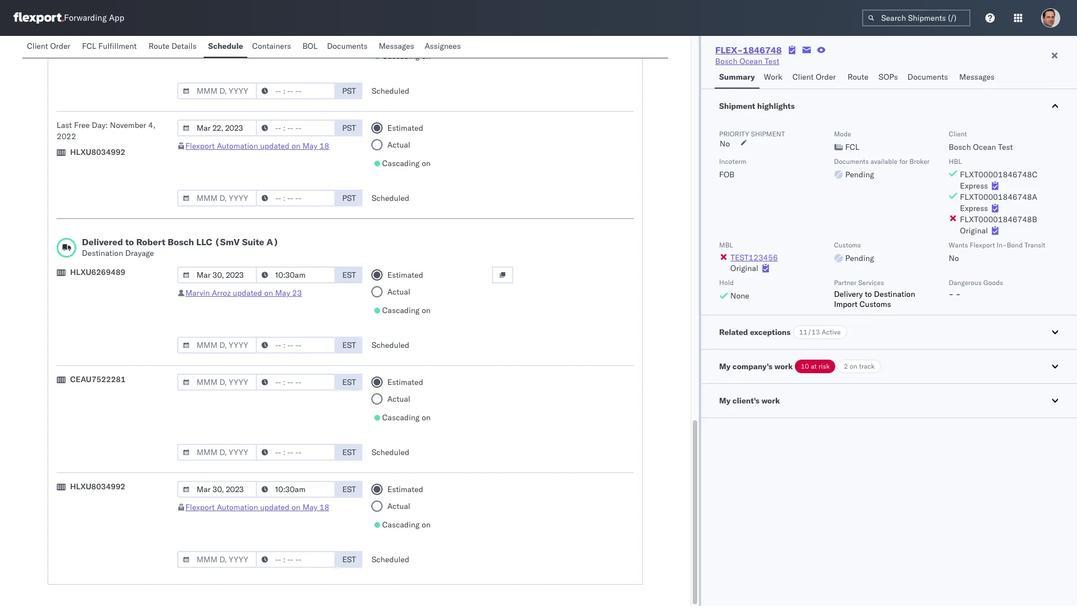 Task type: vqa. For each thing, say whether or not it's contained in the screenshot.
here
no



Task type: locate. For each thing, give the bounding box(es) containing it.
2 mmm d, yyyy text field from the top
[[178, 267, 257, 284]]

import
[[835, 299, 858, 309]]

2 flexport automation updated on may 18 button from the top
[[185, 502, 330, 513]]

2 vertical spatial client
[[950, 130, 968, 138]]

1 vertical spatial documents
[[908, 72, 949, 82]]

1 horizontal spatial messages
[[960, 72, 995, 82]]

2 - from the left
[[956, 289, 961, 299]]

actual for hlxu8034992
[[388, 501, 411, 511]]

2 estimated from the top
[[388, 270, 424, 280]]

work left 10
[[775, 362, 794, 372]]

-- : -- -- text field
[[256, 83, 336, 99], [256, 120, 336, 136], [256, 267, 336, 284], [256, 374, 336, 391]]

1 horizontal spatial documents button
[[904, 67, 956, 89]]

related
[[720, 327, 749, 337]]

flexport automation updated on may 18 button for pst
[[185, 141, 330, 151]]

ocean inside client bosch ocean test incoterm fob
[[974, 142, 997, 152]]

est for -- : -- -- text box corresponding to hlxu6269489
[[343, 340, 356, 350]]

1 horizontal spatial client order button
[[789, 67, 844, 89]]

0 horizontal spatial messages button
[[375, 36, 420, 58]]

0 vertical spatial documents
[[327, 41, 368, 51]]

flex-1846748 link
[[716, 44, 782, 56]]

robert
[[136, 236, 166, 248]]

0 horizontal spatial documents
[[327, 41, 368, 51]]

my for my client's work
[[720, 396, 731, 406]]

pending down 'documents available for broker'
[[846, 170, 875, 180]]

1 vertical spatial client order button
[[789, 67, 844, 89]]

fcl for fcl
[[846, 142, 860, 152]]

work button
[[760, 67, 789, 89]]

-- : -- -- text field for ceau7522281
[[256, 444, 336, 461]]

test up "flxt00001846748c"
[[999, 142, 1014, 152]]

1 vertical spatial bosch
[[950, 142, 972, 152]]

express up the flxt00001846748b
[[961, 203, 989, 213]]

11/13
[[800, 328, 821, 336]]

0 vertical spatial flexport automation updated on may 18
[[185, 141, 330, 151]]

bosch down flex-
[[716, 56, 738, 66]]

1 mmm d, yyyy text field from the top
[[178, 83, 257, 99]]

client
[[27, 41, 48, 51], [793, 72, 814, 82], [950, 130, 968, 138]]

0 vertical spatial pending
[[846, 170, 875, 180]]

1 vertical spatial order
[[816, 72, 837, 82]]

1 vertical spatial flexport automation updated on may 18
[[185, 502, 330, 513]]

client order down flexport. image
[[27, 41, 70, 51]]

client up hbl
[[950, 130, 968, 138]]

1 vertical spatial client
[[793, 72, 814, 82]]

0 vertical spatial customs
[[835, 241, 862, 249]]

0 horizontal spatial destination
[[82, 248, 123, 258]]

test
[[765, 56, 780, 66], [999, 142, 1014, 152]]

0 horizontal spatial messages
[[379, 41, 414, 51]]

bosch
[[716, 56, 738, 66], [950, 142, 972, 152], [168, 236, 194, 248]]

0 vertical spatial no
[[720, 139, 731, 149]]

track
[[860, 362, 875, 371]]

mmm d, yyyy text field for est
[[178, 267, 257, 284]]

1 automation from the top
[[217, 141, 258, 151]]

2 vertical spatial updated
[[260, 502, 290, 513]]

1 vertical spatial flexport automation updated on may 18 button
[[185, 502, 330, 513]]

forwarding app link
[[13, 12, 124, 24]]

1 horizontal spatial ocean
[[974, 142, 997, 152]]

2 vertical spatial flexport
[[185, 502, 215, 513]]

documents button
[[323, 36, 375, 58], [904, 67, 956, 89]]

1 actual from the top
[[388, 33, 411, 43]]

documents button right bol at the top left of page
[[323, 36, 375, 58]]

1 vertical spatial 18
[[320, 502, 330, 513]]

0 vertical spatial flexport automation updated on may 18 button
[[185, 141, 330, 151]]

assignees
[[425, 41, 461, 51]]

1 vertical spatial automation
[[217, 502, 258, 513]]

route left "details"
[[149, 41, 170, 51]]

1 18 from the top
[[320, 141, 330, 151]]

destination
[[82, 248, 123, 258], [875, 289, 916, 299]]

customs up partner
[[835, 241, 862, 249]]

2 automation from the top
[[217, 502, 258, 513]]

summary
[[720, 72, 756, 82]]

dangerous goods - -
[[950, 278, 1004, 299]]

1 vertical spatial route
[[848, 72, 869, 82]]

1 hlxu8034992 from the top
[[70, 147, 125, 157]]

destination inside delivered to robert bosch llc (smv suite a) destination drayage
[[82, 248, 123, 258]]

0 vertical spatial work
[[775, 362, 794, 372]]

1 horizontal spatial destination
[[875, 289, 916, 299]]

client order button down flexport. image
[[22, 36, 78, 58]]

2 hlxu8034992 from the top
[[70, 482, 125, 492]]

0 horizontal spatial client
[[27, 41, 48, 51]]

order left route button
[[816, 72, 837, 82]]

related exceptions
[[720, 327, 791, 337]]

flexport for pst
[[185, 141, 215, 151]]

express for flxt00001846748a
[[961, 203, 989, 213]]

5 actual from the top
[[388, 501, 411, 511]]

bol
[[303, 41, 318, 51]]

messages button
[[375, 36, 420, 58], [956, 67, 1001, 89]]

1 estimated from the top
[[388, 123, 424, 133]]

3 cascading from the top
[[382, 305, 420, 316]]

4 cascading on from the top
[[382, 413, 431, 423]]

work for my client's work
[[762, 396, 781, 406]]

1 my from the top
[[720, 362, 731, 372]]

route left sops
[[848, 72, 869, 82]]

november
[[110, 120, 146, 130]]

1 horizontal spatial route
[[848, 72, 869, 82]]

1 vertical spatial work
[[762, 396, 781, 406]]

5 scheduled from the top
[[372, 555, 410, 565]]

fcl fulfillment button
[[78, 36, 144, 58]]

3 scheduled from the top
[[372, 340, 410, 350]]

1 vertical spatial no
[[950, 253, 960, 263]]

4 estimated from the top
[[388, 485, 424, 495]]

automation for pst
[[217, 141, 258, 151]]

original down test123456
[[731, 263, 759, 273]]

estimated
[[388, 123, 424, 133], [388, 270, 424, 280], [388, 377, 424, 387], [388, 485, 424, 495]]

documents down 'mode'
[[835, 157, 869, 166]]

1 vertical spatial fcl
[[846, 142, 860, 152]]

services
[[859, 278, 885, 287]]

available
[[871, 157, 898, 166]]

0 horizontal spatial route
[[149, 41, 170, 51]]

active
[[822, 328, 841, 336]]

mmm d, yyyy text field up arroz
[[178, 267, 257, 284]]

flexport automation updated on may 18 button for est
[[185, 502, 330, 513]]

1 horizontal spatial fcl
[[846, 142, 860, 152]]

forwarding
[[64, 13, 107, 23]]

may for hlxu8034992
[[303, 502, 318, 513]]

1 horizontal spatial order
[[816, 72, 837, 82]]

fcl down 'mode'
[[846, 142, 860, 152]]

express up "flxt00001846748a"
[[961, 181, 989, 191]]

1 horizontal spatial -
[[956, 289, 961, 299]]

route
[[149, 41, 170, 51], [848, 72, 869, 82]]

destination down services
[[875, 289, 916, 299]]

2 my from the top
[[720, 396, 731, 406]]

-
[[950, 289, 954, 299], [956, 289, 961, 299]]

4 actual from the top
[[388, 394, 411, 404]]

dangerous
[[950, 278, 982, 287]]

client order right work button
[[793, 72, 837, 82]]

risk
[[819, 362, 830, 371]]

ocean down flex-1846748 link
[[740, 56, 763, 66]]

0 horizontal spatial original
[[731, 263, 759, 273]]

flexport automation updated on may 18 button
[[185, 141, 330, 151], [185, 502, 330, 513]]

1 horizontal spatial bosch
[[716, 56, 738, 66]]

0 vertical spatial automation
[[217, 141, 258, 151]]

0 vertical spatial pst
[[343, 86, 356, 96]]

3 -- : -- -- text field from the top
[[256, 444, 336, 461]]

documents right bol button
[[327, 41, 368, 51]]

est for -- : -- -- text box corresponding to hlxu8034992
[[343, 555, 356, 565]]

1 vertical spatial ocean
[[974, 142, 997, 152]]

original up wants
[[961, 226, 989, 236]]

updated for hlxu8034992
[[260, 502, 290, 513]]

1 express from the top
[[961, 181, 989, 191]]

to inside partner services delivery to destination import customs
[[866, 289, 873, 299]]

scheduled
[[372, 86, 410, 96], [372, 193, 410, 203], [372, 340, 410, 350], [372, 447, 410, 458], [372, 555, 410, 565]]

fcl
[[82, 41, 96, 51], [846, 142, 860, 152]]

company's
[[733, 362, 773, 372]]

test down 1846748
[[765, 56, 780, 66]]

documents
[[327, 41, 368, 51], [908, 72, 949, 82], [835, 157, 869, 166]]

1 vertical spatial may
[[275, 288, 290, 298]]

0 vertical spatial 18
[[320, 141, 330, 151]]

Search Shipments (/) text field
[[863, 10, 971, 26]]

5 est from the top
[[343, 485, 356, 495]]

1 flexport automation updated on may 18 button from the top
[[185, 141, 330, 151]]

original
[[961, 226, 989, 236], [731, 263, 759, 273]]

customs down services
[[860, 299, 892, 309]]

to inside delivered to robert bosch llc (smv suite a) destination drayage
[[125, 236, 134, 248]]

0 vertical spatial destination
[[82, 248, 123, 258]]

1 horizontal spatial documents
[[835, 157, 869, 166]]

0 horizontal spatial fcl
[[82, 41, 96, 51]]

client order button
[[22, 36, 78, 58], [789, 67, 844, 89]]

0 vertical spatial my
[[720, 362, 731, 372]]

pending for customs
[[846, 253, 875, 263]]

1 horizontal spatial to
[[866, 289, 873, 299]]

2 horizontal spatial documents
[[908, 72, 949, 82]]

2 horizontal spatial bosch
[[950, 142, 972, 152]]

customs
[[835, 241, 862, 249], [860, 299, 892, 309]]

2 mmm d, yyyy text field from the top
[[178, 190, 257, 207]]

documents right sops button
[[908, 72, 949, 82]]

1 horizontal spatial no
[[950, 253, 960, 263]]

arroz
[[212, 288, 231, 298]]

order down forwarding app link
[[50, 41, 70, 51]]

client down flexport. image
[[27, 41, 48, 51]]

my client's work
[[720, 396, 781, 406]]

fcl inside button
[[82, 41, 96, 51]]

destination inside partner services delivery to destination import customs
[[875, 289, 916, 299]]

hlxu6269489
[[70, 267, 125, 277]]

to down services
[[866, 289, 873, 299]]

client bosch ocean test incoterm fob
[[720, 130, 1014, 180]]

1 vertical spatial hlxu8034992
[[70, 482, 125, 492]]

fcl left fulfillment
[[82, 41, 96, 51]]

2 express from the top
[[961, 203, 989, 213]]

express
[[961, 181, 989, 191], [961, 203, 989, 213]]

0 vertical spatial fcl
[[82, 41, 96, 51]]

work right client's
[[762, 396, 781, 406]]

2 18 from the top
[[320, 502, 330, 513]]

automation for est
[[217, 502, 258, 513]]

3 -- : -- -- text field from the top
[[256, 267, 336, 284]]

1 vertical spatial pending
[[846, 253, 875, 263]]

4 mmm d, yyyy text field from the top
[[178, 374, 257, 391]]

1 vertical spatial express
[[961, 203, 989, 213]]

1 pending from the top
[[846, 170, 875, 180]]

ocean up "flxt00001846748c"
[[974, 142, 997, 152]]

1 vertical spatial my
[[720, 396, 731, 406]]

0 vertical spatial mmm d, yyyy text field
[[178, 83, 257, 99]]

client right work button
[[793, 72, 814, 82]]

shipment
[[720, 101, 756, 111]]

4 scheduled from the top
[[372, 447, 410, 458]]

2 -- : -- -- text field from the top
[[256, 337, 336, 354]]

5 mmm d, yyyy text field from the top
[[178, 444, 257, 461]]

3 est from the top
[[343, 377, 356, 387]]

1 horizontal spatial original
[[961, 226, 989, 236]]

1 vertical spatial messages
[[960, 72, 995, 82]]

actual
[[388, 33, 411, 43], [388, 140, 411, 150], [388, 287, 411, 297], [388, 394, 411, 404], [388, 501, 411, 511]]

test123456 button
[[731, 253, 779, 263]]

fulfillment
[[98, 41, 137, 51]]

2
[[845, 362, 849, 371]]

sops button
[[875, 67, 904, 89]]

flexport inside wants flexport in-bond transit no
[[971, 241, 996, 249]]

cascading on for ceau7522281
[[382, 413, 431, 423]]

3 actual from the top
[[388, 287, 411, 297]]

5 cascading on from the top
[[382, 520, 431, 530]]

cascading
[[382, 51, 420, 61], [382, 158, 420, 168], [382, 305, 420, 316], [382, 413, 420, 423], [382, 520, 420, 530]]

documents button right sops
[[904, 67, 956, 89]]

5 cascading from the top
[[382, 520, 420, 530]]

2 scheduled from the top
[[372, 193, 410, 203]]

0 horizontal spatial client order button
[[22, 36, 78, 58]]

client order button right "work"
[[789, 67, 844, 89]]

my left client's
[[720, 396, 731, 406]]

no down priority at right
[[720, 139, 731, 149]]

0 horizontal spatial bosch
[[168, 236, 194, 248]]

3 mmm d, yyyy text field from the top
[[178, 337, 257, 354]]

1 vertical spatial flexport
[[971, 241, 996, 249]]

my for my company's work
[[720, 362, 731, 372]]

0 horizontal spatial test
[[765, 56, 780, 66]]

1 horizontal spatial test
[[999, 142, 1014, 152]]

pending up services
[[846, 253, 875, 263]]

0 vertical spatial client order
[[27, 41, 70, 51]]

1 vertical spatial destination
[[875, 289, 916, 299]]

-- : -- -- text field
[[256, 190, 336, 207], [256, 337, 336, 354], [256, 444, 336, 461], [256, 481, 336, 498], [256, 551, 336, 568]]

shipment highlights button
[[702, 89, 1078, 123]]

2 vertical spatial bosch
[[168, 236, 194, 248]]

2 pending from the top
[[846, 253, 875, 263]]

no down wants
[[950, 253, 960, 263]]

schedule
[[208, 41, 243, 51]]

to
[[125, 236, 134, 248], [866, 289, 873, 299]]

4 cascading from the top
[[382, 413, 420, 423]]

ocean
[[740, 56, 763, 66], [974, 142, 997, 152]]

0 vertical spatial order
[[50, 41, 70, 51]]

1 vertical spatial customs
[[860, 299, 892, 309]]

on
[[422, 51, 431, 61], [292, 141, 301, 151], [422, 158, 431, 168], [264, 288, 273, 298], [422, 305, 431, 316], [850, 362, 858, 371], [422, 413, 431, 423], [292, 502, 301, 513], [422, 520, 431, 530]]

3 estimated from the top
[[388, 377, 424, 387]]

1 flexport automation updated on may 18 from the top
[[185, 141, 330, 151]]

0 vertical spatial original
[[961, 226, 989, 236]]

bosch left llc on the top left of page
[[168, 236, 194, 248]]

goods
[[984, 278, 1004, 287]]

marvin arroz updated on may 23
[[185, 288, 302, 298]]

2 cascading from the top
[[382, 158, 420, 168]]

0 vertical spatial express
[[961, 181, 989, 191]]

2 pst from the top
[[343, 123, 356, 133]]

mmm d, yyyy text field down the schedule button
[[178, 83, 257, 99]]

4 est from the top
[[343, 447, 356, 458]]

2 horizontal spatial client
[[950, 130, 968, 138]]

may for hlxu6269489
[[275, 288, 290, 298]]

18 for pst
[[320, 141, 330, 151]]

1 vertical spatial mmm d, yyyy text field
[[178, 267, 257, 284]]

0 horizontal spatial client order
[[27, 41, 70, 51]]

pst
[[343, 86, 356, 96], [343, 123, 356, 133], [343, 193, 356, 203]]

1 vertical spatial test
[[999, 142, 1014, 152]]

customs inside partner services delivery to destination import customs
[[860, 299, 892, 309]]

-- : -- -- text field for hlxu8034992
[[256, 551, 336, 568]]

2 flexport automation updated on may 18 from the top
[[185, 502, 330, 513]]

test inside client bosch ocean test incoterm fob
[[999, 142, 1014, 152]]

1 est from the top
[[343, 270, 356, 280]]

my inside my client's work "button"
[[720, 396, 731, 406]]

0 vertical spatial to
[[125, 236, 134, 248]]

destination down delivered
[[82, 248, 123, 258]]

cascading on
[[382, 51, 431, 61], [382, 158, 431, 168], [382, 305, 431, 316], [382, 413, 431, 423], [382, 520, 431, 530]]

0 vertical spatial flexport
[[185, 141, 215, 151]]

MMM D, YYYY text field
[[178, 120, 257, 136], [178, 190, 257, 207], [178, 337, 257, 354], [178, 374, 257, 391], [178, 444, 257, 461], [178, 481, 257, 498], [178, 551, 257, 568]]

2 vertical spatial may
[[303, 502, 318, 513]]

order
[[50, 41, 70, 51], [816, 72, 837, 82]]

exceptions
[[751, 327, 791, 337]]

3 cascading on from the top
[[382, 305, 431, 316]]

1 horizontal spatial client
[[793, 72, 814, 82]]

updated
[[260, 141, 290, 151], [233, 288, 262, 298], [260, 502, 290, 513]]

2 actual from the top
[[388, 140, 411, 150]]

work inside my client's work "button"
[[762, 396, 781, 406]]

1 mmm d, yyyy text field from the top
[[178, 120, 257, 136]]

2 est from the top
[[343, 340, 356, 350]]

1 pst from the top
[[343, 86, 356, 96]]

4 -- : -- -- text field from the top
[[256, 374, 336, 391]]

5 -- : -- -- text field from the top
[[256, 551, 336, 568]]

0 vertical spatial messages
[[379, 41, 414, 51]]

scheduled for hlxu6269489
[[372, 340, 410, 350]]

1 vertical spatial messages button
[[956, 67, 1001, 89]]

mode
[[835, 130, 852, 138]]

my left company's
[[720, 362, 731, 372]]

none
[[731, 291, 750, 301]]

0 vertical spatial route
[[149, 41, 170, 51]]

1 vertical spatial to
[[866, 289, 873, 299]]

0 horizontal spatial documents button
[[323, 36, 375, 58]]

2 vertical spatial pst
[[343, 193, 356, 203]]

to up drayage at the left top
[[125, 236, 134, 248]]

bosch up hbl
[[950, 142, 972, 152]]

MMM D, YYYY text field
[[178, 83, 257, 99], [178, 267, 257, 284]]

route details button
[[144, 36, 204, 58]]

cascading on for hlxu6269489
[[382, 305, 431, 316]]

route details
[[149, 41, 197, 51]]

6 est from the top
[[343, 555, 356, 565]]

0 vertical spatial hlxu8034992
[[70, 147, 125, 157]]

2 -- : -- -- text field from the top
[[256, 120, 336, 136]]



Task type: describe. For each thing, give the bounding box(es) containing it.
0 vertical spatial test
[[765, 56, 780, 66]]

bond
[[1008, 241, 1024, 249]]

(smv
[[215, 236, 240, 248]]

1 -- : -- -- text field from the top
[[256, 190, 336, 207]]

3 pst from the top
[[343, 193, 356, 203]]

0 vertical spatial updated
[[260, 141, 290, 151]]

hbl
[[950, 157, 963, 166]]

work
[[765, 72, 783, 82]]

free
[[74, 120, 90, 130]]

23
[[292, 288, 302, 298]]

7 mmm d, yyyy text field from the top
[[178, 551, 257, 568]]

estimated for ceau7522281
[[388, 377, 424, 387]]

containers
[[252, 41, 291, 51]]

0 vertical spatial messages button
[[375, 36, 420, 58]]

hold
[[720, 278, 734, 287]]

incoterm
[[720, 157, 747, 166]]

1846748
[[743, 44, 782, 56]]

at
[[811, 362, 817, 371]]

containers button
[[248, 36, 298, 58]]

summary button
[[715, 67, 760, 89]]

messages for the rightmost messages button
[[960, 72, 995, 82]]

cascading for ceau7522281
[[382, 413, 420, 423]]

1 vertical spatial client order
[[793, 72, 837, 82]]

2 cascading on from the top
[[382, 158, 431, 168]]

delivery
[[835, 289, 864, 299]]

flxt00001846748a
[[961, 192, 1038, 202]]

0 vertical spatial may
[[303, 141, 318, 151]]

1 -- : -- -- text field from the top
[[256, 83, 336, 99]]

scheduled for hlxu8034992
[[372, 555, 410, 565]]

bosch ocean test
[[716, 56, 780, 66]]

11/13 active
[[800, 328, 841, 336]]

my company's work
[[720, 362, 794, 372]]

bosch ocean test link
[[716, 56, 780, 67]]

10 at risk
[[801, 362, 830, 371]]

1 cascading on from the top
[[382, 51, 431, 61]]

flex-
[[716, 44, 743, 56]]

bosch inside client bosch ocean test incoterm fob
[[950, 142, 972, 152]]

ceau7522281
[[70, 374, 126, 385]]

delivered
[[82, 236, 123, 248]]

messages for the top messages button
[[379, 41, 414, 51]]

-- : -- -- text field for hlxu6269489
[[256, 337, 336, 354]]

flxt00001846748c
[[961, 170, 1038, 180]]

estimated for hlxu8034992
[[388, 485, 424, 495]]

0 horizontal spatial ocean
[[740, 56, 763, 66]]

schedule button
[[204, 36, 248, 58]]

in-
[[998, 241, 1008, 249]]

last
[[57, 120, 72, 130]]

4 -- : -- -- text field from the top
[[256, 481, 336, 498]]

18 for est
[[320, 502, 330, 513]]

documents available for broker
[[835, 157, 930, 166]]

flexport automation updated on may 18 for pst
[[185, 141, 330, 151]]

actual for hlxu6269489
[[388, 287, 411, 297]]

0 vertical spatial documents button
[[323, 36, 375, 58]]

wants flexport in-bond transit no
[[950, 241, 1046, 263]]

2 on track
[[845, 362, 875, 371]]

a)
[[267, 236, 279, 248]]

pending for documents available for broker
[[846, 170, 875, 180]]

updated for hlxu6269489
[[233, 288, 262, 298]]

2 vertical spatial documents
[[835, 157, 869, 166]]

mmm d, yyyy text field for pst
[[178, 83, 257, 99]]

flexport automation updated on may 18 for est
[[185, 502, 330, 513]]

cascading for hlxu8034992
[[382, 520, 420, 530]]

client inside client bosch ocean test incoterm fob
[[950, 130, 968, 138]]

marvin
[[185, 288, 210, 298]]

wants
[[950, 241, 969, 249]]

transit
[[1025, 241, 1046, 249]]

est for ceau7522281 -- : -- -- text box
[[343, 447, 356, 458]]

route for route details
[[149, 41, 170, 51]]

fcl for fcl fulfillment
[[82, 41, 96, 51]]

drayage
[[125, 248, 154, 258]]

priority
[[720, 130, 750, 138]]

cascading for hlxu6269489
[[382, 305, 420, 316]]

0 vertical spatial client order button
[[22, 36, 78, 58]]

marvin arroz updated on may 23 button
[[185, 288, 302, 298]]

scheduled for ceau7522281
[[372, 447, 410, 458]]

express for flxt00001846748c
[[961, 181, 989, 191]]

flexport for est
[[185, 502, 215, 513]]

6 mmm d, yyyy text field from the top
[[178, 481, 257, 498]]

0 vertical spatial bosch
[[716, 56, 738, 66]]

2022
[[57, 131, 76, 141]]

0 horizontal spatial no
[[720, 139, 731, 149]]

bosch inside delivered to robert bosch llc (smv suite a) destination drayage
[[168, 236, 194, 248]]

shipment
[[752, 130, 786, 138]]

estimated for hlxu6269489
[[388, 270, 424, 280]]

est for second -- : -- -- text box from the bottom of the page
[[343, 485, 356, 495]]

flxt00001846748b
[[961, 214, 1038, 225]]

1 cascading from the top
[[382, 51, 420, 61]]

forwarding app
[[64, 13, 124, 23]]

10
[[801, 362, 810, 371]]

client's
[[733, 396, 760, 406]]

bol button
[[298, 36, 323, 58]]

partner services delivery to destination import customs
[[835, 278, 916, 309]]

assignees button
[[420, 36, 468, 58]]

actual for ceau7522281
[[388, 394, 411, 404]]

fcl fulfillment
[[82, 41, 137, 51]]

est for third -- : -- -- text field
[[343, 270, 356, 280]]

suite
[[242, 236, 264, 248]]

est for first -- : -- -- text field from the bottom
[[343, 377, 356, 387]]

mbl
[[720, 241, 734, 249]]

sops
[[879, 72, 899, 82]]

fob
[[720, 170, 735, 180]]

my client's work button
[[702, 384, 1078, 418]]

1 - from the left
[[950, 289, 954, 299]]

route button
[[844, 67, 875, 89]]

highlights
[[758, 101, 795, 111]]

1 scheduled from the top
[[372, 86, 410, 96]]

delivered to robert bosch llc (smv suite a) destination drayage
[[82, 236, 279, 258]]

app
[[109, 13, 124, 23]]

priority shipment
[[720, 130, 786, 138]]

broker
[[910, 157, 930, 166]]

last free day: november 4, 2022
[[57, 120, 156, 141]]

work for my company's work
[[775, 362, 794, 372]]

1 horizontal spatial messages button
[[956, 67, 1001, 89]]

llc
[[196, 236, 212, 248]]

4,
[[148, 120, 156, 130]]

1 vertical spatial documents button
[[904, 67, 956, 89]]

flexport. image
[[13, 12, 64, 24]]

shipment highlights
[[720, 101, 795, 111]]

details
[[172, 41, 197, 51]]

day:
[[92, 120, 108, 130]]

partner
[[835, 278, 857, 287]]

0 vertical spatial client
[[27, 41, 48, 51]]

test123456
[[731, 253, 778, 263]]

for
[[900, 157, 908, 166]]

route for route
[[848, 72, 869, 82]]

cascading on for hlxu8034992
[[382, 520, 431, 530]]

no inside wants flexport in-bond transit no
[[950, 253, 960, 263]]



